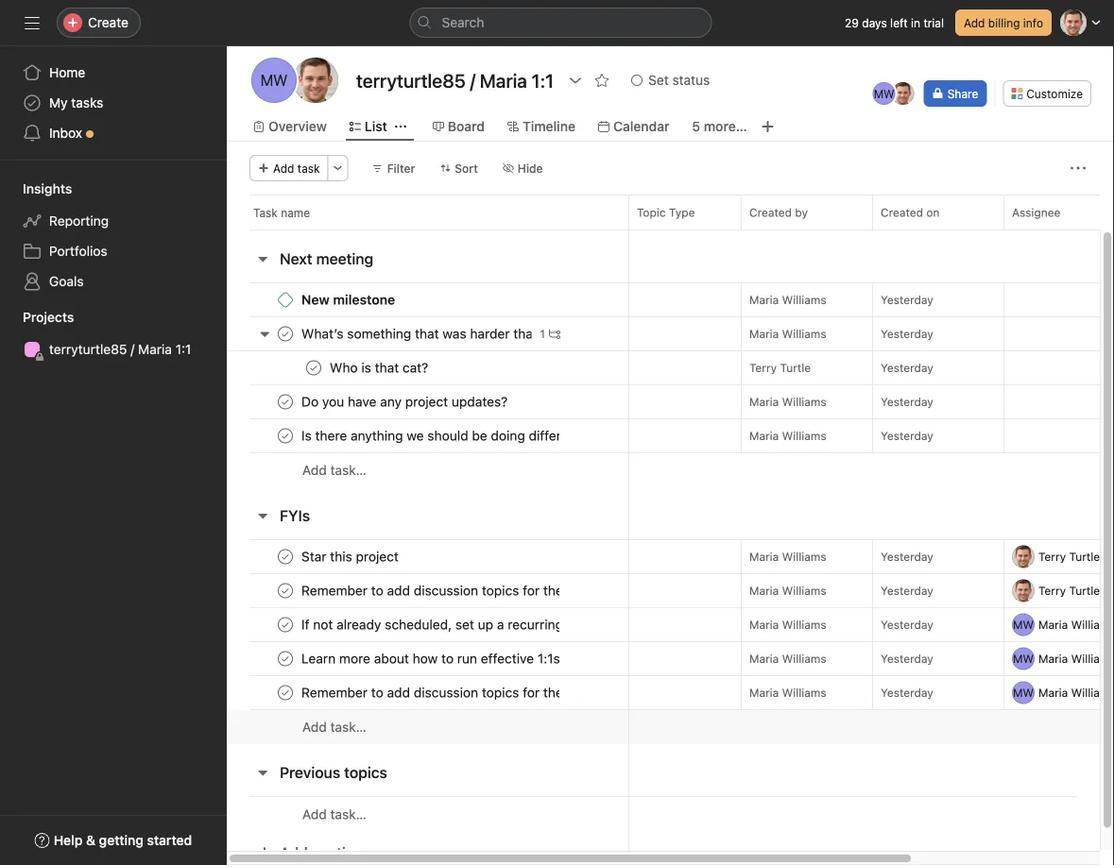 Task type: vqa. For each thing, say whether or not it's contained in the screenshot.
Header FYIs tree grid
yes



Task type: describe. For each thing, give the bounding box(es) containing it.
maria williams for tt the remember to add discussion topics for the next meeting cell
[[749, 584, 826, 598]]

topic type
[[637, 206, 695, 219]]

turtle for tt the remember to add discussion topics for the next meeting cell
[[1069, 584, 1100, 598]]

header fyis tree grid
[[227, 540, 1114, 745]]

billing
[[988, 16, 1020, 29]]

add task… for next meeting
[[302, 463, 366, 478]]

maria for star this project cell
[[749, 550, 779, 564]]

board link
[[433, 116, 485, 137]]

maria for if not already scheduled, set up a recurring 1:1 meeting in your calendar cell
[[749, 618, 779, 632]]

previous
[[280, 764, 340, 782]]

maria for do you have any project updates? cell
[[749, 395, 779, 409]]

row containing task name
[[227, 195, 1114, 230]]

williams for is there anything we should be doing differently? cell
[[782, 429, 826, 443]]

add task… button for fyis
[[302, 717, 366, 738]]

sort button
[[431, 155, 486, 181]]

star this project cell
[[227, 540, 629, 575]]

type
[[669, 206, 695, 219]]

created for created on
[[881, 206, 923, 219]]

set status button
[[623, 67, 718, 94]]

Star this project text field
[[298, 548, 404, 566]]

1
[[540, 327, 545, 341]]

topics
[[344, 764, 387, 782]]

maria for learn more about how to run effective 1:1s cell
[[749, 652, 779, 666]]

Who is that cat? text field
[[326, 359, 434, 377]]

sort
[[455, 162, 478, 175]]

task… for next meeting
[[330, 463, 366, 478]]

previous topics button
[[280, 756, 387, 790]]

completed checkbox for if not already scheduled, set up a recurring 1:1 meeting in your calendar text field
[[274, 614, 297, 636]]

terry for tt the remember to add discussion topics for the next meeting cell
[[1038, 584, 1066, 598]]

insights element
[[0, 172, 227, 300]]

search
[[442, 15, 484, 30]]

list
[[365, 119, 387, 134]]

next meeting button
[[280, 242, 373, 276]]

trial
[[924, 16, 944, 29]]

task name
[[253, 206, 310, 219]]

created by
[[749, 206, 808, 219]]

yesterday for learn more about how to run effective 1:1s cell
[[881, 652, 933, 666]]

home
[[49, 65, 85, 80]]

yesterday for who is that cat? cell
[[881, 361, 933, 375]]

maria williams for star this project cell
[[749, 550, 826, 564]]

5 more… button
[[692, 116, 747, 137]]

collapse task list for this section image for next meeting
[[255, 251, 270, 266]]

maria williams for learn more about how to run effective 1:1s cell
[[749, 652, 826, 666]]

assignee
[[1012, 206, 1061, 219]]

add billing info button
[[955, 9, 1052, 36]]

left
[[890, 16, 908, 29]]

maria williams for do you have any project updates? cell
[[749, 395, 826, 409]]

created for created by
[[749, 206, 792, 219]]

terry for star this project cell
[[1038, 550, 1066, 564]]

task… for fyis
[[330, 720, 366, 735]]

hide button
[[494, 155, 551, 181]]

3 add task… from the top
[[302, 807, 366, 823]]

completed checkbox for the "is there anything we should be doing differently?" text box
[[274, 425, 297, 447]]

add to starred image
[[594, 73, 610, 88]]

share
[[947, 87, 978, 100]]

overview link
[[253, 116, 327, 137]]

hide sidebar image
[[25, 15, 40, 30]]

terryturtle85
[[49, 342, 127, 357]]

add task… for fyis
[[302, 720, 366, 735]]

list link
[[349, 116, 387, 137]]

filter
[[387, 162, 415, 175]]

2 vertical spatial terry turtle
[[1038, 584, 1100, 598]]

on
[[926, 206, 940, 219]]

help
[[54, 833, 83, 849]]

1 vertical spatial terry turtle
[[1038, 550, 1100, 564]]

3 task… from the top
[[330, 807, 366, 823]]

add tab image
[[760, 119, 775, 134]]

completed image for if not already scheduled, set up a recurring 1:1 meeting in your calendar cell
[[274, 614, 297, 636]]

remember to add discussion topics for the next meeting text field for mw
[[298, 684, 560, 703]]

completed checkbox for remember to add discussion topics for the next meeting text field corresponding to mw
[[274, 682, 297, 704]]

projects element
[[0, 300, 227, 369]]

williams for tt the remember to add discussion topics for the next meeting cell
[[782, 584, 826, 598]]

turtle for star this project cell
[[1069, 550, 1100, 564]]

insights button
[[0, 180, 72, 198]]

share button
[[924, 80, 987, 107]]

reporting
[[49, 213, 109, 229]]

insights
[[23, 181, 72, 197]]

add task button
[[249, 155, 328, 181]]

help & getting started
[[54, 833, 192, 849]]

tasks
[[71, 95, 103, 111]]

add task… row for fyis
[[227, 710, 1114, 745]]

goals
[[49, 274, 84, 289]]

global element
[[0, 46, 227, 160]]

1 horizontal spatial more actions image
[[1071, 161, 1086, 176]]

add for add task… row related to fyis
[[302, 720, 327, 735]]

yesterday for tt the remember to add discussion topics for the next meeting cell
[[881, 584, 933, 598]]

calendar
[[613, 119, 669, 134]]

next
[[280, 250, 312, 268]]

next meeting
[[280, 250, 373, 268]]

maria williams for is there anything we should be doing differently? cell
[[749, 429, 826, 443]]

in
[[911, 16, 920, 29]]

3 add task… row from the top
[[227, 797, 1114, 832]]

terryturtle85 / maria 1:1
[[49, 342, 191, 357]]

Learn more about how to run effective 1:1s text field
[[298, 650, 560, 669]]

maria for new milestone cell
[[749, 293, 779, 307]]

getting
[[99, 833, 144, 849]]

create button
[[57, 8, 141, 38]]

&
[[86, 833, 95, 849]]

reporting link
[[11, 206, 215, 236]]

terry inside header next meeting tree grid
[[749, 361, 777, 375]]

more…
[[704, 119, 747, 134]]

is there anything we should be doing differently? cell
[[227, 419, 629, 454]]

home link
[[11, 58, 215, 88]]

29
[[845, 16, 859, 29]]

williams for learn more about how to run effective 1:1s cell
[[782, 652, 826, 666]]

search button
[[410, 8, 712, 38]]

add task… button for next meeting
[[302, 460, 366, 481]]

mw for the remember to add discussion topics for the next meeting cell for mw
[[1013, 686, 1034, 700]]

williams for the what's something that was harder than expected? cell on the top of the page
[[782, 327, 826, 341]]

help & getting started button
[[22, 824, 204, 858]]

completed checkbox inside who is that cat? cell
[[302, 357, 325, 379]]

collapse subtask list for the task what's something that was harder than expected? image
[[257, 326, 272, 342]]

name
[[281, 206, 310, 219]]

completed checkbox for do you have any project updates? text box
[[274, 391, 297, 413]]

29 days left in trial
[[845, 16, 944, 29]]

add inside "button"
[[964, 16, 985, 29]]

add left task
[[273, 162, 294, 175]]

williams for star this project cell
[[782, 550, 826, 564]]

williams for if not already scheduled, set up a recurring 1:1 meeting in your calendar cell
[[782, 618, 826, 632]]

timeline link
[[507, 116, 575, 137]]

info
[[1023, 16, 1043, 29]]



Task type: locate. For each thing, give the bounding box(es) containing it.
1 remember to add discussion topics for the next meeting text field from the top
[[298, 582, 560, 600]]

1 created from the left
[[749, 206, 792, 219]]

5 more…
[[692, 119, 747, 134]]

2 remember to add discussion topics for the next meeting text field from the top
[[298, 684, 560, 703]]

add task… button down previous topics on the left bottom
[[302, 805, 366, 825]]

collapse task list for this section image left next
[[255, 251, 270, 266]]

my
[[49, 95, 68, 111]]

2 remember to add discussion topics for the next meeting cell from the top
[[227, 676, 629, 711]]

mw for if not already scheduled, set up a recurring 1:1 meeting in your calendar cell
[[1013, 618, 1034, 632]]

1 vertical spatial remember to add discussion topics for the next meeting cell
[[227, 676, 629, 711]]

hide
[[518, 162, 543, 175]]

add task… inside header next meeting tree grid
[[302, 463, 366, 478]]

row containing 1
[[227, 317, 1114, 352]]

1 vertical spatial remember to add discussion topics for the next meeting text field
[[298, 684, 560, 703]]

completed image for do you have any project updates? text box
[[274, 391, 297, 413]]

1 vertical spatial terry
[[1038, 550, 1066, 564]]

add task…
[[302, 463, 366, 478], [302, 720, 366, 735], [302, 807, 366, 823]]

yesterday for new milestone cell
[[881, 293, 933, 307]]

completed checkbox inside star this project cell
[[274, 546, 297, 568]]

1 collapse task list for this section image from the top
[[255, 251, 270, 266]]

add inside header next meeting tree grid
[[302, 463, 327, 478]]

portfolios link
[[11, 236, 215, 266]]

create
[[88, 15, 128, 30]]

1 remember to add discussion topics for the next meeting cell from the top
[[227, 574, 629, 609]]

2 add task… button from the top
[[302, 717, 366, 738]]

yesterday for the what's something that was harder than expected? cell on the top of the page
[[881, 327, 933, 341]]

task… inside 'header fyis' tree grid
[[330, 720, 366, 735]]

1 add task… button from the top
[[302, 460, 366, 481]]

move tasks between sections image
[[572, 430, 583, 442]]

task…
[[330, 463, 366, 478], [330, 720, 366, 735], [330, 807, 366, 823]]

more actions image
[[1071, 161, 1086, 176], [332, 163, 344, 174]]

created left by
[[749, 206, 792, 219]]

completed image inside star this project cell
[[274, 546, 297, 568]]

add down previous
[[302, 807, 327, 823]]

add task… button up previous topics on the left bottom
[[302, 717, 366, 738]]

timeline
[[523, 119, 575, 134]]

0 vertical spatial turtle
[[780, 361, 811, 375]]

yesterday for the remember to add discussion topics for the next meeting cell for mw
[[881, 686, 933, 700]]

calendar link
[[598, 116, 669, 137]]

2 vertical spatial turtle
[[1069, 584, 1100, 598]]

williams for new milestone cell
[[782, 293, 826, 307]]

task
[[253, 206, 278, 219]]

completed image
[[302, 357, 325, 379], [274, 391, 297, 413], [274, 425, 297, 447], [274, 580, 297, 602], [274, 648, 297, 670]]

3 add task… button from the top
[[302, 805, 366, 825]]

filter button
[[363, 155, 424, 181]]

williams for do you have any project updates? cell
[[782, 395, 826, 409]]

add task… button up fyis button
[[302, 460, 366, 481]]

terry turtle
[[749, 361, 811, 375], [1038, 550, 1100, 564], [1038, 584, 1100, 598]]

who is that cat? cell
[[227, 351, 629, 386]]

maria inside terryturtle85 / maria 1:1 link
[[138, 342, 172, 357]]

yesterday for star this project cell
[[881, 550, 933, 564]]

2 vertical spatial add task… button
[[302, 805, 366, 825]]

1 vertical spatial turtle
[[1069, 550, 1100, 564]]

meeting
[[316, 250, 373, 268]]

mw for learn more about how to run effective 1:1s cell
[[1013, 652, 1034, 666]]

fyis
[[280, 507, 310, 525]]

williams
[[782, 293, 826, 307], [782, 327, 826, 341], [782, 395, 826, 409], [782, 429, 826, 443], [782, 550, 826, 564], [782, 584, 826, 598], [782, 618, 826, 632], [1071, 618, 1114, 632], [782, 652, 826, 666], [1071, 652, 1114, 666], [782, 686, 826, 700], [1071, 686, 1114, 700]]

remember to add discussion topics for the next meeting text field for tt
[[298, 582, 560, 600]]

task… inside header next meeting tree grid
[[330, 463, 366, 478]]

10 yesterday from the top
[[881, 686, 933, 700]]

completed checkbox inside do you have any project updates? cell
[[274, 391, 297, 413]]

completed image inside who is that cat? cell
[[302, 357, 325, 379]]

completed checkbox for star this project text field
[[274, 546, 297, 568]]

remember to add discussion topics for the next meeting cell down learn more about how to run effective 1:1s text box
[[227, 676, 629, 711]]

collapse task list for this section image left fyis button
[[255, 508, 270, 523]]

terryturtle85 / maria 1:1 link
[[11, 334, 215, 365]]

yesterday for do you have any project updates? cell
[[881, 395, 933, 409]]

completed image for the "is there anything we should be doing differently?" text box
[[274, 425, 297, 447]]

add inside 'header fyis' tree grid
[[302, 720, 327, 735]]

5 yesterday from the top
[[881, 429, 933, 443]]

4 completed image from the top
[[274, 682, 297, 704]]

turtle inside header next meeting tree grid
[[780, 361, 811, 375]]

search list box
[[410, 8, 712, 38]]

add for first add task… row from the bottom
[[302, 807, 327, 823]]

completed milestone image
[[278, 292, 293, 308]]

8 yesterday from the top
[[881, 618, 933, 632]]

by
[[795, 206, 808, 219]]

board
[[448, 119, 485, 134]]

williams for the remember to add discussion topics for the next meeting cell for mw
[[782, 686, 826, 700]]

add task… down previous topics on the left bottom
[[302, 807, 366, 823]]

remember to add discussion topics for the next meeting cell
[[227, 574, 629, 609], [227, 676, 629, 711]]

0 vertical spatial task…
[[330, 463, 366, 478]]

collapse task list for this section image
[[255, 251, 270, 266], [255, 508, 270, 523]]

projects button
[[0, 308, 74, 327]]

0 vertical spatial remember to add discussion topics for the next meeting cell
[[227, 574, 629, 609]]

1 vertical spatial add task… row
[[227, 710, 1114, 745]]

add
[[964, 16, 985, 29], [273, 162, 294, 175], [302, 463, 327, 478], [302, 720, 327, 735], [302, 807, 327, 823]]

inbox link
[[11, 118, 215, 148]]

1 task… from the top
[[330, 463, 366, 478]]

If not already scheduled, set up a recurring 1:1 meeting in your calendar text field
[[298, 616, 560, 635]]

status
[[672, 72, 710, 88]]

add up fyis button
[[302, 463, 327, 478]]

move tasks between sections image
[[572, 687, 583, 699]]

1 add task… from the top
[[302, 463, 366, 478]]

completed checkbox inside the what's something that was harder than expected? cell
[[274, 323, 297, 345]]

add task… button
[[302, 460, 366, 481], [302, 717, 366, 738], [302, 805, 366, 825]]

overview
[[268, 119, 327, 134]]

2 vertical spatial add task…
[[302, 807, 366, 823]]

row containing terry turtle
[[227, 351, 1114, 386]]

task
[[298, 162, 320, 175]]

add task… inside 'header fyis' tree grid
[[302, 720, 366, 735]]

started
[[147, 833, 192, 849]]

remember to add discussion topics for the next meeting text field down learn more about how to run effective 1:1s text box
[[298, 684, 560, 703]]

topic
[[637, 206, 666, 219]]

1 add task… row from the top
[[227, 453, 1114, 488]]

None text field
[[352, 63, 559, 97]]

add for add task… row associated with next meeting
[[302, 463, 327, 478]]

add up previous
[[302, 720, 327, 735]]

maria williams for the remember to add discussion topics for the next meeting cell for mw
[[749, 686, 826, 700]]

New milestone text field
[[298, 291, 401, 309]]

4 completed checkbox from the top
[[274, 648, 297, 670]]

7 yesterday from the top
[[881, 584, 933, 598]]

remember to add discussion topics for the next meeting cell up if not already scheduled, set up a recurring 1:1 meeting in your calendar text field
[[227, 574, 629, 609]]

0 horizontal spatial created
[[749, 206, 792, 219]]

created
[[749, 206, 792, 219], [881, 206, 923, 219]]

yesterday for is there anything we should be doing differently? cell
[[881, 429, 933, 443]]

completed image inside learn more about how to run effective 1:1s cell
[[274, 648, 297, 670]]

6 yesterday from the top
[[881, 550, 933, 564]]

if not already scheduled, set up a recurring 1:1 meeting in your calendar cell
[[227, 608, 629, 643]]

collapse task list for this section image
[[255, 765, 270, 780]]

completed image inside is there anything we should be doing differently? cell
[[274, 425, 297, 447]]

terry
[[749, 361, 777, 375], [1038, 550, 1066, 564], [1038, 584, 1066, 598]]

projects
[[23, 309, 74, 325]]

maria for tt the remember to add discussion topics for the next meeting cell
[[749, 584, 779, 598]]

Do you have any project updates? text field
[[298, 393, 513, 412]]

1 vertical spatial task…
[[330, 720, 366, 735]]

1:1
[[175, 342, 191, 357]]

Completed checkbox
[[274, 323, 297, 345], [302, 357, 325, 379], [274, 391, 297, 413], [274, 580, 297, 602], [274, 682, 297, 704]]

yesterday
[[881, 293, 933, 307], [881, 327, 933, 341], [881, 361, 933, 375], [881, 395, 933, 409], [881, 429, 933, 443], [881, 550, 933, 564], [881, 584, 933, 598], [881, 618, 933, 632], [881, 652, 933, 666], [881, 686, 933, 700]]

completed image inside do you have any project updates? cell
[[274, 391, 297, 413]]

terry turtle inside header next meeting tree grid
[[749, 361, 811, 375]]

2 add task… row from the top
[[227, 710, 1114, 745]]

created left on
[[881, 206, 923, 219]]

portfolios
[[49, 243, 107, 259]]

completed image inside the remember to add discussion topics for the next meeting cell
[[274, 682, 297, 704]]

inbox
[[49, 125, 82, 141]]

learn more about how to run effective 1:1s cell
[[227, 642, 629, 677]]

3 completed checkbox from the top
[[274, 614, 297, 636]]

3 yesterday from the top
[[881, 361, 933, 375]]

Completed milestone checkbox
[[278, 292, 293, 308]]

add task
[[273, 162, 320, 175]]

task… down previous topics on the left bottom
[[330, 807, 366, 823]]

do you have any project updates? cell
[[227, 385, 629, 420]]

2 task… from the top
[[330, 720, 366, 735]]

set
[[648, 72, 669, 88]]

0 vertical spatial remember to add discussion topics for the next meeting text field
[[298, 582, 560, 600]]

2 completed image from the top
[[274, 546, 297, 568]]

row
[[227, 195, 1114, 230], [249, 229, 1114, 231], [227, 283, 1114, 317], [227, 317, 1114, 352], [227, 351, 1114, 386], [227, 385, 1114, 420], [227, 419, 1114, 454], [227, 540, 1114, 575], [227, 574, 1114, 609], [227, 608, 1114, 643], [227, 642, 1114, 677], [227, 676, 1114, 711]]

yesterday for if not already scheduled, set up a recurring 1:1 meeting in your calendar cell
[[881, 618, 933, 632]]

goals link
[[11, 266, 215, 297]]

completed image inside if not already scheduled, set up a recurring 1:1 meeting in your calendar cell
[[274, 614, 297, 636]]

created on
[[881, 206, 940, 219]]

Remember to add discussion topics for the next meeting text field
[[298, 582, 560, 600], [298, 684, 560, 703]]

maria williams inside 'row'
[[749, 327, 826, 341]]

completed checkbox inside if not already scheduled, set up a recurring 1:1 meeting in your calendar cell
[[274, 614, 297, 636]]

completed checkbox inside learn more about how to run effective 1:1s cell
[[274, 648, 297, 670]]

2 vertical spatial add task… row
[[227, 797, 1114, 832]]

tab actions image
[[395, 121, 406, 132]]

2 vertical spatial terry
[[1038, 584, 1066, 598]]

maria for the remember to add discussion topics for the next meeting cell for mw
[[749, 686, 779, 700]]

maria williams
[[749, 293, 826, 307], [749, 327, 826, 341], [749, 395, 826, 409], [749, 429, 826, 443], [749, 550, 826, 564], [749, 584, 826, 598], [749, 618, 826, 632], [1038, 618, 1114, 632], [749, 652, 826, 666], [1038, 652, 1114, 666], [749, 686, 826, 700], [1038, 686, 1114, 700]]

completed checkbox for learn more about how to run effective 1:1s text box
[[274, 648, 297, 670]]

set status
[[648, 72, 710, 88]]

maria for is there anything we should be doing differently? cell
[[749, 429, 779, 443]]

Is there anything we should be doing differently? text field
[[298, 427, 560, 446]]

1 vertical spatial add task… button
[[302, 717, 366, 738]]

1 yesterday from the top
[[881, 293, 933, 307]]

show options image
[[568, 73, 583, 88]]

maria
[[749, 293, 779, 307], [749, 327, 779, 341], [138, 342, 172, 357], [749, 395, 779, 409], [749, 429, 779, 443], [749, 550, 779, 564], [749, 584, 779, 598], [749, 618, 779, 632], [1038, 618, 1068, 632], [749, 652, 779, 666], [1038, 652, 1068, 666], [749, 686, 779, 700], [1038, 686, 1068, 700]]

0 vertical spatial terry
[[749, 361, 777, 375]]

/
[[131, 342, 135, 357]]

my tasks link
[[11, 88, 215, 118]]

2 collapse task list for this section image from the top
[[255, 508, 270, 523]]

0 vertical spatial add task… row
[[227, 453, 1114, 488]]

add left billing
[[964, 16, 985, 29]]

0 horizontal spatial more actions image
[[332, 163, 344, 174]]

maria for the what's something that was harder than expected? cell on the top of the page
[[749, 327, 779, 341]]

add task… row for next meeting
[[227, 453, 1114, 488]]

previous topics
[[280, 764, 387, 782]]

2 vertical spatial task…
[[330, 807, 366, 823]]

2 completed checkbox from the top
[[274, 546, 297, 568]]

completed image
[[274, 323, 297, 345], [274, 546, 297, 568], [274, 614, 297, 636], [274, 682, 297, 704]]

header next meeting tree grid
[[227, 283, 1114, 488]]

maria williams for if not already scheduled, set up a recurring 1:1 meeting in your calendar cell
[[749, 618, 826, 632]]

completed image for the remember to add discussion topics for the next meeting cell for mw
[[274, 682, 297, 704]]

more actions image down the customize
[[1071, 161, 1086, 176]]

3 completed image from the top
[[274, 614, 297, 636]]

fyis button
[[280, 499, 310, 533]]

0 vertical spatial add task… button
[[302, 460, 366, 481]]

maria williams for new milestone cell
[[749, 293, 826, 307]]

What's something that was harder than expected? text field
[[298, 325, 532, 343]]

days
[[862, 16, 887, 29]]

collapse task list for this section image for fyis
[[255, 508, 270, 523]]

completed checkbox inside is there anything we should be doing differently? cell
[[274, 425, 297, 447]]

2 created from the left
[[881, 206, 923, 219]]

more actions image right task
[[332, 163, 344, 174]]

task… down is there anything we should be doing differently? cell
[[330, 463, 366, 478]]

completed checkbox for remember to add discussion topics for the next meeting text field corresponding to tt
[[274, 580, 297, 602]]

remember to add discussion topics for the next meeting text field up if not already scheduled, set up a recurring 1:1 meeting in your calendar text field
[[298, 582, 560, 600]]

remember to add discussion topics for the next meeting cell for mw
[[227, 676, 629, 711]]

completed image for star this project cell
[[274, 546, 297, 568]]

what's something that was harder than expected? cell
[[227, 317, 629, 352]]

1 vertical spatial add task…
[[302, 720, 366, 735]]

my tasks
[[49, 95, 103, 111]]

tt
[[306, 71, 325, 89], [896, 87, 910, 100], [1016, 550, 1031, 564], [1016, 584, 1031, 598]]

2 yesterday from the top
[[881, 327, 933, 341]]

add task… up previous topics on the left bottom
[[302, 720, 366, 735]]

4 yesterday from the top
[[881, 395, 933, 409]]

new milestone cell
[[227, 283, 629, 317]]

0 vertical spatial terry turtle
[[749, 361, 811, 375]]

0 vertical spatial collapse task list for this section image
[[255, 251, 270, 266]]

maria williams for the what's something that was harder than expected? cell on the top of the page
[[749, 327, 826, 341]]

Completed checkbox
[[274, 425, 297, 447], [274, 546, 297, 568], [274, 614, 297, 636], [274, 648, 297, 670]]

5
[[692, 119, 700, 134]]

completed image for remember to add discussion topics for the next meeting text field corresponding to tt
[[274, 580, 297, 602]]

maria inside 'row'
[[749, 327, 779, 341]]

customize
[[1026, 87, 1083, 100]]

2 add task… from the top
[[302, 720, 366, 735]]

0 vertical spatial add task…
[[302, 463, 366, 478]]

1 completed image from the top
[[274, 323, 297, 345]]

9 yesterday from the top
[[881, 652, 933, 666]]

1 vertical spatial collapse task list for this section image
[[255, 508, 270, 523]]

add billing info
[[964, 16, 1043, 29]]

1 button
[[536, 325, 564, 343]]

add task… up fyis button
[[302, 463, 366, 478]]

completed image for learn more about how to run effective 1:1s text box
[[274, 648, 297, 670]]

task… up previous topics on the left bottom
[[330, 720, 366, 735]]

remember to add discussion topics for the next meeting cell for tt
[[227, 574, 629, 609]]

1 horizontal spatial created
[[881, 206, 923, 219]]

1 completed checkbox from the top
[[274, 425, 297, 447]]

add task… button inside 'header fyis' tree grid
[[302, 717, 366, 738]]

add task… row
[[227, 453, 1114, 488], [227, 710, 1114, 745], [227, 797, 1114, 832]]

customize button
[[1003, 80, 1091, 107]]



